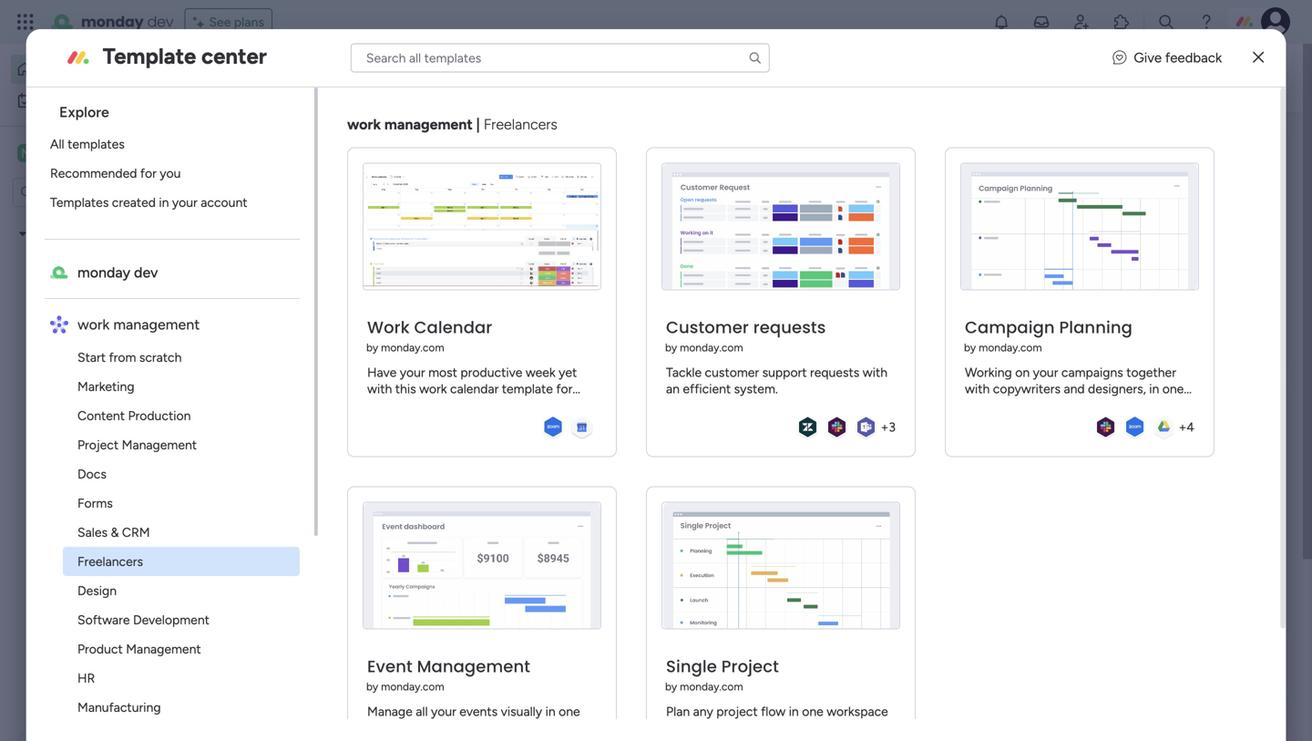 Task type: vqa. For each thing, say whether or not it's contained in the screenshot.
Give corresponding to v2 user feedback icon
yes



Task type: describe. For each thing, give the bounding box(es) containing it.
product management
[[77, 641, 201, 657]]

monday up event
[[327, 587, 373, 603]]

campaign
[[965, 316, 1055, 339]]

tackle
[[666, 365, 702, 380]]

you
[[160, 165, 181, 181]]

enable desktop notifications link
[[1039, 214, 1285, 235]]

your inside good morning, maria! quickly access your recent boards, inbox and workspaces
[[361, 69, 391, 86]]

queue inside quick search results list box
[[705, 334, 749, 351]]

team for bugs queue
[[874, 364, 903, 379]]

sales
[[77, 525, 107, 540]]

0 vertical spatial tasks
[[63, 257, 94, 273]]

show all
[[601, 642, 649, 658]]

an
[[666, 381, 680, 397]]

my work
[[42, 93, 90, 108]]

list box containing explore
[[34, 88, 318, 741]]

account
[[201, 195, 247, 210]]

search everything image
[[1158, 13, 1176, 31]]

my team
[[42, 144, 102, 162]]

monday dev > my team > my scrum team for roadmap
[[327, 364, 565, 379]]

circle o image for complete
[[1039, 264, 1051, 278]]

mobile
[[1123, 286, 1164, 302]]

project inside work management templates element
[[77, 437, 118, 453]]

public board image for bugs queue
[[642, 333, 662, 353]]

scrum for getting started
[[835, 587, 871, 603]]

see plans button
[[185, 8, 272, 36]]

created
[[112, 195, 156, 210]]

home option
[[11, 55, 196, 84]]

management for product
[[126, 641, 201, 657]]

hr
[[77, 670, 95, 686]]

desktop
[[1102, 216, 1153, 232]]

check circle image for setup
[[1039, 171, 1051, 185]]

crm
[[122, 525, 150, 540]]

monday.com for event
[[381, 680, 444, 693]]

install our mobile app
[[1057, 286, 1193, 302]]

work
[[367, 316, 410, 339]]

morning,
[[295, 50, 345, 66]]

update
[[307, 687, 363, 707]]

templates
[[50, 195, 109, 210]]

apps image
[[1113, 13, 1131, 31]]

team for roadmap
[[536, 364, 565, 379]]

freelancers inside work management templates element
[[77, 554, 143, 569]]

my inside option
[[42, 93, 59, 108]]

content
[[77, 408, 125, 423]]

monday for roadmap
[[327, 364, 373, 379]]

close image
[[1254, 51, 1265, 64]]

feed
[[367, 687, 401, 707]]

home
[[40, 62, 75, 77]]

enable
[[1057, 216, 1099, 232]]

production
[[128, 408, 191, 423]]

management for project
[[122, 437, 197, 453]]

workspaces
[[260, 89, 338, 106]]

efficient
[[683, 381, 731, 397]]

quick search button
[[1154, 60, 1285, 96]]

start from scratch
[[77, 350, 182, 365]]

team inside workspace selection element
[[66, 144, 102, 162]]

quick
[[1184, 69, 1222, 87]]

account
[[1098, 169, 1150, 186]]

customer
[[705, 365, 759, 380]]

bugs inside quick search results list box
[[669, 334, 701, 351]]

roadmap inside quick search results list box
[[331, 334, 395, 351]]

workspace selection element
[[17, 142, 104, 164]]

1 horizontal spatial feedback
[[1166, 49, 1223, 66]]

home link
[[11, 55, 196, 84]]

management for event
[[417, 655, 530, 678]]

for
[[140, 165, 156, 181]]

project management
[[77, 437, 197, 453]]

select product image
[[16, 13, 35, 31]]

single project by monday.com
[[665, 655, 779, 693]]

work management
[[77, 316, 200, 333]]

by for campaign planning
[[964, 341, 976, 354]]

monday.com for single
[[680, 680, 743, 693]]

app
[[1167, 286, 1193, 302]]

boards,
[[441, 69, 489, 86]]

0 vertical spatial monday dev
[[81, 11, 174, 32]]

customer requests by monday.com
[[665, 316, 826, 354]]

management for work management | freelancers
[[384, 116, 473, 133]]

templates
[[67, 136, 125, 152]]

0 element
[[465, 686, 488, 708]]

Search in workspace field
[[38, 182, 152, 203]]

development
[[133, 612, 209, 628]]

give feedback link
[[1113, 48, 1223, 68]]

upload
[[1057, 193, 1101, 209]]

access
[[313, 69, 358, 86]]

dev up template
[[147, 11, 174, 32]]

photo
[[1135, 193, 1172, 209]]

circle o image for upload
[[1039, 194, 1051, 208]]

recommended
[[50, 165, 137, 181]]

see
[[209, 14, 231, 30]]

customer
[[666, 316, 749, 339]]

scrum for bugs queue
[[835, 364, 871, 379]]

explore
[[59, 103, 109, 121]]

work for work management
[[77, 316, 110, 333]]

product
[[77, 641, 123, 657]]

from
[[109, 350, 136, 365]]

setup account link
[[1039, 168, 1285, 188]]

help image
[[1198, 13, 1216, 31]]

workspace image
[[17, 143, 36, 163]]

check circle image for invite
[[1039, 241, 1051, 255]]

getting inside quick search results list box
[[669, 557, 720, 575]]

public board image for roadmap
[[304, 333, 325, 353]]

install our mobile app link
[[1039, 284, 1285, 304]]

invite team members
[[1057, 239, 1188, 256]]

work for work management | freelancers
[[347, 116, 381, 133]]

monday for getting started
[[665, 587, 711, 603]]

campaign planning by monday.com
[[964, 316, 1133, 354]]

invite team members link
[[1039, 237, 1285, 258]]

event management by monday.com
[[366, 655, 530, 693]]

dev for getting started
[[714, 587, 735, 603]]

v2 bolt switch image
[[1169, 68, 1179, 88]]

in
[[159, 195, 169, 210]]

with
[[863, 365, 888, 380]]

install
[[1057, 286, 1093, 302]]

tasks inside quick search results list box
[[331, 557, 368, 575]]

0 vertical spatial lottie animation element
[[598, 44, 1110, 113]]

my work option
[[11, 86, 196, 115]]

project inside 'single project by monday.com'
[[722, 655, 779, 678]]

templates created in your account
[[50, 195, 247, 210]]

docs
[[77, 466, 106, 482]]



Task type: locate. For each thing, give the bounding box(es) containing it.
inbox
[[493, 69, 529, 86]]

1 horizontal spatial bugs queue
[[669, 334, 749, 351]]

forms
[[77, 495, 113, 511]]

work management templates element
[[44, 343, 314, 741]]

dev for bugs queue
[[714, 364, 735, 379]]

work up recently visited
[[347, 116, 381, 133]]

good morning, maria! quickly access your recent boards, inbox and workspaces
[[260, 50, 557, 106]]

monday.com inside 'single project by monday.com'
[[680, 680, 743, 693]]

0 horizontal spatial management
[[113, 316, 200, 333]]

freelancers
[[484, 116, 558, 133], [77, 554, 143, 569]]

scratch
[[139, 350, 182, 365]]

team
[[92, 226, 121, 242], [536, 364, 565, 379], [874, 364, 903, 379], [536, 587, 565, 603], [874, 587, 903, 603]]

1 horizontal spatial bugs
[[669, 334, 701, 351]]

visited
[[378, 150, 429, 169]]

getting started inside quick search results list box
[[669, 557, 774, 575]]

monday.com down single
[[680, 680, 743, 693]]

monday.com inside campaign planning by monday.com
[[979, 341, 1042, 354]]

work calendar by monday.com
[[366, 316, 492, 354]]

work management | freelancers
[[347, 116, 558, 133]]

1 horizontal spatial started
[[724, 557, 774, 575]]

2 circle o image from the top
[[1039, 287, 1051, 301]]

0 horizontal spatial freelancers
[[77, 554, 143, 569]]

upload your photo
[[1057, 193, 1172, 209]]

public board image
[[642, 333, 662, 353], [304, 556, 325, 576], [642, 556, 662, 576]]

check circle image inside setup account link
[[1039, 171, 1051, 185]]

bugs queue up marketing
[[63, 350, 133, 366]]

dev up efficient
[[714, 364, 735, 379]]

1 vertical spatial monday dev
[[77, 264, 158, 281]]

members
[[1131, 239, 1188, 256]]

queue up customer
[[705, 334, 749, 351]]

all
[[50, 136, 64, 152]]

dev
[[147, 11, 174, 32], [134, 264, 158, 281], [376, 364, 397, 379], [714, 364, 735, 379], [376, 587, 397, 603], [714, 587, 735, 603]]

1 vertical spatial project
[[722, 655, 779, 678]]

single
[[666, 655, 717, 678]]

monday up an
[[665, 364, 711, 379]]

management up visited
[[384, 116, 473, 133]]

1 vertical spatial tasks
[[331, 557, 368, 575]]

by down campaign
[[964, 341, 976, 354]]

tasks
[[63, 257, 94, 273], [331, 557, 368, 575]]

feedback up complete your profile
[[1079, 80, 1136, 96]]

0 vertical spatial public board image
[[39, 256, 57, 273]]

your up account
[[1116, 139, 1150, 159]]

1 vertical spatial profile
[[1121, 262, 1160, 279]]

software
[[77, 612, 130, 628]]

0 horizontal spatial lottie animation element
[[0, 557, 232, 741]]

plans
[[234, 14, 264, 30]]

feedback up quick
[[1166, 49, 1223, 66]]

requests inside customer requests by monday.com
[[753, 316, 826, 339]]

invite members image
[[1073, 13, 1091, 31]]

give down search everything image
[[1134, 49, 1162, 66]]

circle o image left enable
[[1039, 218, 1051, 231]]

0 horizontal spatial feedback
[[1079, 80, 1136, 96]]

circle o image left upload
[[1039, 194, 1051, 208]]

+ 4
[[1179, 419, 1195, 435]]

caret down image
[[19, 227, 26, 240]]

check circle image left setup
[[1039, 171, 1051, 185]]

+ for requests
[[881, 419, 889, 435]]

and
[[533, 69, 557, 86]]

1 horizontal spatial +
[[1179, 419, 1187, 435]]

by for single project
[[665, 680, 677, 693]]

setup account
[[1057, 169, 1150, 186]]

my scrum team
[[33, 226, 121, 242]]

management up 0 element
[[417, 655, 530, 678]]

templates image image
[[1028, 394, 1269, 519]]

complete up setup
[[1039, 139, 1112, 159]]

monday.com down the work
[[381, 341, 444, 354]]

0 horizontal spatial project
[[77, 437, 118, 453]]

circle o image for install
[[1039, 287, 1051, 301]]

+ 3
[[881, 419, 896, 435]]

>
[[400, 364, 408, 379], [466, 364, 474, 379], [738, 364, 746, 379], [804, 364, 812, 379], [400, 587, 408, 603], [466, 587, 474, 603], [738, 587, 746, 603], [804, 587, 812, 603]]

1 vertical spatial lottie animation element
[[0, 557, 232, 741]]

0 horizontal spatial your
[[172, 195, 197, 210]]

0 vertical spatial circle o image
[[1039, 264, 1051, 278]]

quickly
[[260, 69, 309, 86]]

complete
[[1039, 139, 1112, 159], [1057, 262, 1118, 279]]

public board image
[[39, 256, 57, 273], [304, 333, 325, 353]]

1 vertical spatial management
[[113, 316, 200, 333]]

1 horizontal spatial project
[[722, 655, 779, 678]]

0 vertical spatial your
[[361, 69, 391, 86]]

queue up marketing
[[94, 350, 133, 366]]

my
[[42, 93, 59, 108], [42, 144, 62, 162], [33, 226, 50, 242], [412, 364, 429, 379], [477, 364, 495, 379], [749, 364, 767, 379], [815, 364, 832, 379], [412, 587, 429, 603], [477, 587, 495, 603], [749, 587, 767, 603], [815, 587, 832, 603]]

explore heading
[[44, 88, 314, 129]]

start
[[77, 350, 106, 365]]

1 horizontal spatial v2 user feedback image
[[1113, 48, 1127, 68]]

requests left with
[[810, 365, 860, 380]]

0 vertical spatial requests
[[753, 316, 826, 339]]

recommended for you
[[50, 165, 181, 181]]

0 vertical spatial work
[[63, 93, 90, 108]]

1 vertical spatial getting
[[669, 557, 720, 575]]

complete profile
[[1057, 262, 1160, 279]]

enable desktop notifications
[[1057, 216, 1236, 232]]

roadmap
[[63, 319, 117, 335], [331, 334, 395, 351]]

your for profile
[[1116, 139, 1150, 159]]

add to favorites image
[[580, 557, 598, 575]]

management
[[122, 437, 197, 453], [126, 641, 201, 657], [417, 655, 530, 678]]

monday.com inside work calendar by monday.com
[[381, 341, 444, 354]]

1 vertical spatial your
[[1104, 193, 1132, 209]]

queue
[[705, 334, 749, 351], [94, 350, 133, 366]]

+ for planning
[[1179, 419, 1187, 435]]

our
[[1097, 286, 1120, 302]]

maria!
[[348, 50, 383, 66]]

my work link
[[11, 86, 196, 115]]

event
[[367, 655, 413, 678]]

1 + from the left
[[881, 419, 889, 435]]

content production
[[77, 408, 191, 423]]

by inside event management by monday.com
[[366, 680, 378, 693]]

4
[[1187, 419, 1195, 435]]

0 vertical spatial check circle image
[[1039, 171, 1051, 185]]

started inside quick search results list box
[[724, 557, 774, 575]]

1 horizontal spatial lottie animation element
[[598, 44, 1110, 113]]

by inside work calendar by monday.com
[[366, 341, 378, 354]]

profile up setup account link
[[1154, 139, 1201, 159]]

0 vertical spatial freelancers
[[484, 116, 558, 133]]

center
[[201, 43, 267, 69]]

0 horizontal spatial getting started
[[63, 412, 153, 428]]

dev up single
[[714, 587, 735, 603]]

freelancers down sales & crm
[[77, 554, 143, 569]]

calendar
[[414, 316, 492, 339]]

upload your photo link
[[1039, 191, 1285, 211]]

management down development
[[126, 641, 201, 657]]

profile inside "link"
[[1121, 262, 1160, 279]]

complete inside complete profile "link"
[[1057, 262, 1118, 279]]

circle o image
[[1039, 194, 1051, 208], [1039, 218, 1051, 231]]

None search field
[[351, 43, 770, 72]]

circle o image
[[1039, 264, 1051, 278], [1039, 287, 1051, 301]]

0 vertical spatial profile
[[1154, 139, 1201, 159]]

0 horizontal spatial +
[[881, 419, 889, 435]]

my inside workspace selection element
[[42, 144, 62, 162]]

template center
[[103, 43, 267, 69]]

all
[[636, 642, 649, 658]]

by inside 'single project by monday.com'
[[665, 680, 677, 693]]

monday up home link
[[81, 11, 144, 32]]

list box
[[34, 88, 318, 741], [0, 215, 232, 681]]

list box containing my scrum team
[[0, 215, 232, 681]]

circle o image inside install our mobile app link
[[1039, 287, 1051, 301]]

recently
[[307, 150, 374, 169]]

circle o image left complete profile
[[1039, 264, 1051, 278]]

0 vertical spatial your
[[1116, 139, 1150, 159]]

management up scratch
[[113, 316, 200, 333]]

bugs queue up customer
[[669, 334, 749, 351]]

manufacturing
[[77, 700, 161, 715]]

recent
[[394, 69, 437, 86]]

search image
[[748, 51, 763, 65]]

|
[[476, 116, 480, 133]]

monday.com down customer
[[680, 341, 743, 354]]

check circle image
[[1039, 171, 1051, 185], [1039, 241, 1051, 255]]

complete profile link
[[1039, 261, 1285, 281]]

v2 user feedback image
[[1113, 48, 1127, 68], [1058, 68, 1072, 88]]

notifications image
[[993, 13, 1011, 31]]

monday dev up 'sprints'
[[77, 264, 158, 281]]

by inside campaign planning by monday.com
[[964, 341, 976, 354]]

3
[[889, 419, 896, 435]]

management inside event management by monday.com
[[417, 655, 530, 678]]

management down production
[[122, 437, 197, 453]]

m
[[21, 145, 32, 161]]

requests inside tackle customer support requests with an efficient system.
[[810, 365, 860, 380]]

getting started element
[[1012, 691, 1285, 741]]

notifications
[[1156, 216, 1236, 232]]

give feedback down apps icon
[[1079, 59, 1136, 96]]

by up 'tackle'
[[665, 341, 677, 354]]

option
[[0, 217, 232, 221]]

1 vertical spatial complete
[[1057, 262, 1118, 279]]

monday dev > my team > my scrum team for bugs queue
[[665, 364, 903, 379]]

support
[[762, 365, 807, 380]]

scrum for roadmap
[[498, 364, 533, 379]]

Search all templates search field
[[351, 43, 770, 72]]

dev for roadmap
[[376, 364, 397, 379]]

explore element
[[44, 129, 314, 217]]

public board image for tasks
[[304, 556, 325, 576]]

by inside customer requests by monday.com
[[665, 341, 677, 354]]

1 circle o image from the top
[[1039, 194, 1051, 208]]

monday dev
[[81, 11, 174, 32], [77, 264, 158, 281]]

1 vertical spatial started
[[724, 557, 774, 575]]

your
[[1116, 139, 1150, 159], [1104, 193, 1132, 209]]

1 vertical spatial circle o image
[[1039, 287, 1051, 301]]

monday.com inside customer requests by monday.com
[[680, 341, 743, 354]]

requests
[[753, 316, 826, 339], [810, 365, 860, 380]]

monday.com down event
[[381, 680, 444, 693]]

bugs up marketing
[[63, 350, 91, 366]]

monday.com down campaign
[[979, 341, 1042, 354]]

public board image for tasks
[[39, 256, 57, 273]]

v2 user feedback image up complete your profile
[[1058, 68, 1072, 88]]

marketing
[[77, 379, 134, 394]]

management
[[384, 116, 473, 133], [113, 316, 200, 333]]

bugs up 'tackle'
[[669, 334, 701, 351]]

your inside explore element
[[172, 195, 197, 210]]

your right in
[[172, 195, 197, 210]]

give feedback inside give feedback link
[[1134, 49, 1223, 66]]

your down maria!
[[361, 69, 391, 86]]

management for work management
[[113, 316, 200, 333]]

show all button
[[594, 635, 656, 665]]

1 horizontal spatial getting
[[669, 557, 720, 575]]

1 horizontal spatial getting started
[[669, 557, 774, 575]]

give feedback up v2 bolt switch icon
[[1134, 49, 1223, 66]]

design
[[77, 583, 117, 598]]

2 check circle image from the top
[[1039, 241, 1051, 255]]

monday.com for work
[[381, 341, 444, 354]]

1 check circle image from the top
[[1039, 171, 1051, 185]]

queue inside list box
[[94, 350, 133, 366]]

complete for complete your profile
[[1039, 139, 1112, 159]]

0 vertical spatial circle o image
[[1039, 194, 1051, 208]]

0 vertical spatial management
[[384, 116, 473, 133]]

monday dev > my team > my scrum team for getting started
[[665, 587, 903, 603]]

1 horizontal spatial tasks
[[331, 557, 368, 575]]

maria williams image
[[1262, 7, 1291, 36]]

dev for recommended for you
[[134, 264, 158, 281]]

0 vertical spatial getting
[[63, 412, 107, 428]]

1 vertical spatial feedback
[[1079, 80, 1136, 96]]

0 vertical spatial complete
[[1039, 139, 1112, 159]]

1 vertical spatial circle o image
[[1039, 218, 1051, 231]]

work down 'sprints'
[[77, 316, 110, 333]]

setup
[[1057, 169, 1094, 186]]

see plans
[[209, 14, 264, 30]]

getting inside list box
[[63, 412, 107, 428]]

1 vertical spatial requests
[[810, 365, 860, 380]]

monday.com for campaign
[[979, 341, 1042, 354]]

retrospectives
[[63, 381, 149, 397]]

check circle image left invite
[[1039, 241, 1051, 255]]

project down content
[[77, 437, 118, 453]]

0 horizontal spatial roadmap
[[63, 319, 117, 335]]

0 horizontal spatial give
[[1079, 59, 1107, 76]]

template
[[103, 43, 196, 69]]

profile up mobile
[[1121, 262, 1160, 279]]

by down single
[[665, 680, 677, 693]]

bugs queue inside quick search results list box
[[669, 334, 749, 351]]

circle o image inside complete profile "link"
[[1039, 264, 1051, 278]]

dev up event
[[376, 587, 397, 603]]

your
[[361, 69, 391, 86], [172, 195, 197, 210]]

your down account
[[1104, 193, 1132, 209]]

monday.com for customer
[[680, 341, 743, 354]]

complete up install
[[1057, 262, 1118, 279]]

1 horizontal spatial your
[[361, 69, 391, 86]]

give down the invite members icon at top
[[1079, 59, 1107, 76]]

1 vertical spatial public board image
[[304, 333, 325, 353]]

work inside my work option
[[63, 93, 90, 108]]

complete for complete profile
[[1057, 262, 1118, 279]]

by for customer requests
[[665, 341, 677, 354]]

team for getting started
[[874, 587, 903, 603]]

0 horizontal spatial bugs
[[63, 350, 91, 366]]

monday.com inside event management by monday.com
[[381, 680, 444, 693]]

1 horizontal spatial management
[[384, 116, 473, 133]]

requests up support
[[753, 316, 826, 339]]

2 vertical spatial work
[[77, 316, 110, 333]]

public board image for getting started
[[642, 556, 662, 576]]

quick search
[[1184, 69, 1271, 87]]

monday for recommended for you
[[77, 264, 130, 281]]

freelancers right |
[[484, 116, 558, 133]]

1 vertical spatial work
[[347, 116, 381, 133]]

tackle customer support requests with an efficient system.
[[666, 365, 888, 397]]

show
[[601, 642, 633, 658]]

roadmap inside list box
[[63, 319, 117, 335]]

by down the work
[[366, 341, 378, 354]]

quick search results list box
[[282, 170, 968, 635]]

update feed (inbox)
[[307, 687, 459, 707]]

monday down the work
[[327, 364, 373, 379]]

1 horizontal spatial give
[[1134, 49, 1162, 66]]

1 circle o image from the top
[[1039, 264, 1051, 278]]

2 + from the left
[[1179, 419, 1187, 435]]

1 vertical spatial your
[[172, 195, 197, 210]]

monday up 'sprints'
[[77, 264, 130, 281]]

complete your profile
[[1039, 139, 1201, 159]]

monday dev up template
[[81, 11, 174, 32]]

0 horizontal spatial tasks
[[63, 257, 94, 273]]

give inside the "give feedback"
[[1079, 59, 1107, 76]]

0 horizontal spatial queue
[[94, 350, 133, 366]]

circle o image inside upload your photo link
[[1039, 194, 1051, 208]]

circle o image inside the enable desktop notifications link
[[1039, 218, 1051, 231]]

by for event management
[[366, 680, 378, 693]]

1 horizontal spatial freelancers
[[484, 116, 558, 133]]

circle o image for enable
[[1039, 218, 1051, 231]]

(inbox)
[[405, 687, 459, 707]]

0 horizontal spatial started
[[110, 412, 153, 428]]

0 horizontal spatial getting
[[63, 412, 107, 428]]

monday up single
[[665, 587, 711, 603]]

circle o image left install
[[1039, 287, 1051, 301]]

search
[[1225, 69, 1271, 87]]

inbox image
[[1033, 13, 1051, 31]]

check circle image inside invite team members link
[[1039, 241, 1051, 255]]

by down event
[[366, 680, 378, 693]]

lottie animation element
[[598, 44, 1110, 113], [0, 557, 232, 741]]

good
[[260, 50, 292, 66]]

0 horizontal spatial bugs queue
[[63, 350, 133, 366]]

1 horizontal spatial roadmap
[[331, 334, 395, 351]]

1 vertical spatial check circle image
[[1039, 241, 1051, 255]]

v2 user feedback image down apps icon
[[1113, 48, 1127, 68]]

1 horizontal spatial public board image
[[304, 333, 325, 353]]

0 horizontal spatial public board image
[[39, 256, 57, 273]]

&
[[111, 525, 119, 540]]

dev down the work
[[376, 364, 397, 379]]

2 circle o image from the top
[[1039, 218, 1051, 231]]

project right single
[[722, 655, 779, 678]]

0 vertical spatial project
[[77, 437, 118, 453]]

monday for bugs queue
[[665, 364, 711, 379]]

your for photo
[[1104, 193, 1132, 209]]

1 horizontal spatial queue
[[705, 334, 749, 351]]

public board image left the work
[[304, 333, 325, 353]]

1 vertical spatial getting started
[[669, 557, 774, 575]]

0 horizontal spatial v2 user feedback image
[[1058, 68, 1072, 88]]

0 vertical spatial feedback
[[1166, 49, 1223, 66]]

sales & crm
[[77, 525, 150, 540]]

1 vertical spatial freelancers
[[77, 554, 143, 569]]

work down the home
[[63, 93, 90, 108]]

sprints
[[63, 288, 103, 304]]

lottie animation image
[[0, 557, 232, 741]]

0 vertical spatial started
[[110, 412, 153, 428]]

dev up work management
[[134, 264, 158, 281]]

by for work calendar
[[366, 341, 378, 354]]

public board image down my scrum team
[[39, 256, 57, 273]]

0 vertical spatial getting started
[[63, 412, 153, 428]]



